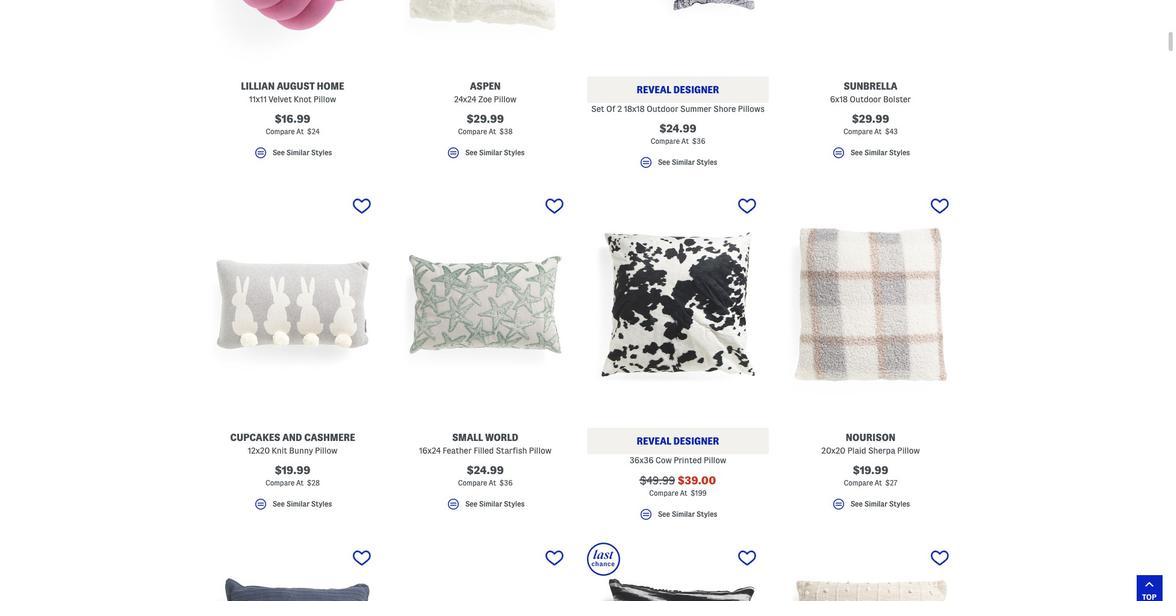 Task type: locate. For each thing, give the bounding box(es) containing it.
24x24
[[454, 95, 477, 104]]

styles for compare
[[697, 159, 718, 167]]

$38
[[500, 128, 513, 135]]

see similar styles button down set of 2 18x18 outdoor summer shore pillows
[[587, 155, 769, 175]]

similar inside 'sunbrella 6x18 outdoor bolster $29.99 compare at              $43' element
[[865, 149, 888, 157]]

compare down plaid
[[844, 479, 873, 487]]

reveal designer up set of 2 18x18 outdoor summer shore pillows
[[637, 85, 720, 95]]

11x11
[[249, 95, 267, 104]]

sunbrella 6x18 outdoor bolster
[[831, 81, 912, 104]]

knot
[[294, 95, 312, 104]]

$36
[[692, 137, 706, 145], [500, 479, 513, 487]]

pillow right starfish
[[529, 446, 552, 456]]

pillow down home
[[314, 95, 336, 104]]

$24.99
[[660, 123, 697, 134], [467, 465, 504, 476]]

$29.99 down zoe
[[467, 113, 504, 125]]

compare
[[266, 128, 295, 135], [458, 128, 487, 135], [844, 128, 873, 135], [651, 137, 680, 145], [266, 479, 295, 487], [458, 479, 487, 487], [844, 479, 873, 487], [650, 490, 679, 498]]

reveal
[[637, 85, 672, 95], [637, 437, 672, 447]]

compare left $43
[[844, 128, 873, 135]]

see similar styles for 20x20
[[851, 501, 910, 509]]

24x24 textured pillow image
[[202, 543, 384, 602]]

2
[[618, 104, 622, 114]]

see similar styles
[[273, 149, 332, 157], [465, 149, 525, 157], [851, 149, 910, 157], [658, 159, 718, 167], [273, 501, 332, 509], [465, 501, 525, 509], [851, 501, 910, 509], [658, 511, 718, 519]]

see similar styles button down the $16.99 compare at              $24
[[202, 146, 384, 166]]

similar for august
[[287, 149, 310, 157]]

see down $19.99 compare at              $28
[[273, 501, 285, 509]]

11x11 velvet knot pillow image
[[202, 0, 384, 67]]

sherpa
[[869, 446, 896, 456]]

outdoor right 18x18
[[647, 104, 679, 114]]

see similar styles inside reveal designer set of 2 18x18 outdoor summer shore pillows $24.99 compare at              $36 element
[[658, 159, 718, 167]]

$24.99 down set of 2 18x18 outdoor summer shore pillows
[[660, 123, 697, 134]]

see inside reveal designer set of 2 18x18 outdoor summer shore pillows $24.99 compare at              $36 element
[[658, 159, 670, 167]]

2 $19.99 from the left
[[853, 465, 889, 476]]

1 vertical spatial designer
[[674, 437, 720, 447]]

outdoor down the sunbrella
[[850, 95, 882, 104]]

home
[[317, 81, 344, 92]]

see
[[273, 149, 285, 157], [465, 149, 478, 157], [851, 149, 863, 157], [658, 159, 670, 167], [273, 501, 285, 509], [465, 501, 478, 509], [851, 501, 863, 509], [658, 511, 670, 519]]

reveal up 18x18
[[637, 85, 672, 95]]

0 horizontal spatial $36
[[500, 479, 513, 487]]

cashmere
[[304, 433, 355, 443]]

1 vertical spatial reveal designer
[[637, 437, 720, 447]]

styles for and
[[311, 501, 332, 509]]

compare inside $29.99 compare at              $43
[[844, 128, 873, 135]]

lillian august home 11x11 velvet knot pillow
[[241, 81, 344, 104]]

$19.99 down bunny
[[275, 465, 311, 476]]

designer up printed
[[674, 437, 720, 447]]

see down the $16.99 compare at              $24
[[273, 149, 285, 157]]

1 vertical spatial $36
[[500, 479, 513, 487]]

styles inside lillian august home 11x11 velvet knot pillow $16.99 compare at              $24 element
[[311, 149, 332, 157]]

reveal up cow
[[637, 437, 672, 447]]

pillow right sherpa
[[898, 446, 920, 456]]

$29.99 inside $29.99 compare at              $38
[[467, 113, 504, 125]]

similar inside reveal designer 36x36 cow printed pillow compare at              $199 element
[[672, 511, 695, 519]]

styles down "$38"
[[504, 149, 525, 157]]

similar inside aspen 24x24 zoe pillow $29.99 compare at              $38 'element'
[[479, 149, 503, 157]]

0 horizontal spatial $24.99 compare at              $36
[[458, 465, 513, 487]]

1 horizontal spatial $19.99
[[853, 465, 889, 476]]

see similar styles for 6x18
[[851, 149, 910, 157]]

small world 16x24 feather filled starfish pillow
[[419, 433, 552, 456]]

1 reveal designer from the top
[[637, 85, 720, 95]]

see inside aspen 24x24 zoe pillow $29.99 compare at              $38 'element'
[[465, 149, 478, 157]]

0 vertical spatial $24.99 compare at              $36
[[651, 123, 706, 145]]

0 horizontal spatial $29.99
[[467, 113, 504, 125]]

6x18
[[831, 95, 848, 104]]

see similar styles inside lillian august home 11x11 velvet knot pillow $16.99 compare at              $24 element
[[273, 149, 332, 157]]

compare down 24x24 at the left
[[458, 128, 487, 135]]

see for 6x18
[[851, 149, 863, 157]]

0 vertical spatial designer
[[674, 85, 720, 95]]

pillow right zoe
[[494, 95, 517, 104]]

styles for world
[[504, 501, 525, 509]]

designer inside reveal designer 36x36 cow printed pillow compare at              $199 element
[[674, 437, 720, 447]]

see similar styles down the $27
[[851, 501, 910, 509]]

styles inside "nourison 20x20 plaid sherpa pillow $19.99 compare at              $27" element
[[890, 501, 910, 509]]

pillow up the $39.00
[[704, 456, 727, 466]]

see similar styles inside cupcakes and cashmere 12x20 knit bunny pillow $19.99 compare at              $28 element
[[273, 501, 332, 509]]

$39.00
[[678, 475, 717, 487]]

styles inside cupcakes and cashmere 12x20 knit bunny pillow $19.99 compare at              $28 element
[[311, 501, 332, 509]]

$24.99 down filled
[[467, 465, 504, 476]]

20x20 plaid sherpa pillow image
[[780, 191, 962, 419]]

styles down the $27
[[890, 501, 910, 509]]

$24.99 compare at              $36 down filled
[[458, 465, 513, 487]]

pillow inside cupcakes and cashmere 12x20 knit bunny pillow
[[315, 446, 338, 456]]

similar down $28
[[287, 501, 310, 509]]

reveal designer 36x36 cow printed pillow compare at              $199 element
[[587, 191, 769, 528]]

starfish
[[496, 446, 527, 456]]

0 vertical spatial reveal
[[637, 85, 672, 95]]

small world 16x24 feather filled starfish pillow $24.99 compare at              $36 element
[[395, 191, 577, 517]]

similar inside cupcakes and cashmere 12x20 knit bunny pillow $19.99 compare at              $28 element
[[287, 501, 310, 509]]

$19.99
[[275, 465, 311, 476], [853, 465, 889, 476]]

styles for august
[[311, 149, 332, 157]]

see similar styles down "$38"
[[465, 149, 525, 157]]

1 $19.99 from the left
[[275, 465, 311, 476]]

compare inside $49.99 $39.00 compare at              $199
[[650, 490, 679, 498]]

similar for 20x20
[[865, 501, 888, 509]]

see for world
[[465, 501, 478, 509]]

see similar styles down $43
[[851, 149, 910, 157]]

see similar styles down $28
[[273, 501, 332, 509]]

see down $29.99 compare at              $38
[[465, 149, 478, 157]]

see down $49.99 $39.00 compare at              $199
[[658, 511, 670, 519]]

see similar styles button down filled
[[395, 497, 577, 517]]

0 horizontal spatial $19.99
[[275, 465, 311, 476]]

similar for 24x24
[[479, 149, 503, 157]]

similar down $43
[[865, 149, 888, 157]]

cow
[[656, 456, 672, 466]]

1 reveal from the top
[[637, 85, 672, 95]]

see inside 'sunbrella 6x18 outdoor bolster $29.99 compare at              $43' element
[[851, 149, 863, 157]]

$199
[[691, 490, 707, 498]]

$29.99
[[467, 113, 504, 125], [852, 113, 890, 125]]

$19.99 inside $19.99 compare at              $28
[[275, 465, 311, 476]]

see inside "nourison 20x20 plaid sherpa pillow $19.99 compare at              $27" element
[[851, 501, 863, 509]]

see for compare
[[658, 159, 670, 167]]

compare for outdoor
[[844, 128, 873, 135]]

36x36 cow printed pillow image
[[587, 191, 769, 419]]

$19.99 compare at              $27
[[844, 465, 898, 487]]

$19.99 inside $19.99 compare at              $27
[[853, 465, 889, 476]]

compare down filled
[[458, 479, 487, 487]]

$36 down summer
[[692, 137, 706, 145]]

$19.99 down sherpa
[[853, 465, 889, 476]]

styles inside 'sunbrella 6x18 outdoor bolster $29.99 compare at              $43' element
[[890, 149, 910, 157]]

similar inside lillian august home 11x11 velvet knot pillow $16.99 compare at              $24 element
[[287, 149, 310, 157]]

2 reveal designer from the top
[[637, 437, 720, 447]]

reveal for $49.99
[[637, 437, 672, 447]]

$49.99
[[640, 475, 676, 487]]

see similar styles button down $29.99 compare at              $38
[[395, 146, 577, 166]]

pillow inside lillian august home 11x11 velvet knot pillow
[[314, 95, 336, 104]]

see similar styles down filled
[[465, 501, 525, 509]]

reveal designer set of 2 18x18 outdoor summer shore pillows $24.99 compare at              $36 element
[[587, 0, 769, 175]]

1 designer from the top
[[674, 85, 720, 95]]

outdoor
[[850, 95, 882, 104], [647, 104, 679, 114]]

see similar styles button for $39.00
[[587, 508, 769, 528]]

12x20 knit bunny pillow image
[[202, 191, 384, 419]]

compare inside the $16.99 compare at              $24
[[266, 128, 295, 135]]

compare down $49.99
[[650, 490, 679, 498]]

nourison 20x20 plaid sherpa pillow
[[822, 433, 920, 456]]

styles for 6x18
[[890, 149, 910, 157]]

see down $19.99 compare at              $27
[[851, 501, 863, 509]]

1 horizontal spatial outdoor
[[850, 95, 882, 104]]

styles inside small world 16x24 feather filled starfish pillow $24.99 compare at              $36 element
[[504, 501, 525, 509]]

see similar styles button down $29.99 compare at              $43
[[780, 146, 962, 166]]

see similar styles for compare
[[658, 159, 718, 167]]

see similar styles inside "nourison 20x20 plaid sherpa pillow $19.99 compare at              $27" element
[[851, 501, 910, 509]]

similar
[[287, 149, 310, 157], [479, 149, 503, 157], [865, 149, 888, 157], [672, 159, 695, 167], [287, 501, 310, 509], [479, 501, 503, 509], [865, 501, 888, 509], [672, 511, 695, 519]]

similar down $199
[[672, 511, 695, 519]]

2 reveal from the top
[[637, 437, 672, 447]]

styles down $43
[[890, 149, 910, 157]]

see inside small world 16x24 feather filled starfish pillow $24.99 compare at              $36 element
[[465, 501, 478, 509]]

$24.99 compare at              $36
[[651, 123, 706, 145], [458, 465, 513, 487]]

see similar styles for 24x24
[[465, 149, 525, 157]]

designer for $24.99
[[674, 85, 720, 95]]

0 vertical spatial $24.99
[[660, 123, 697, 134]]

similar for and
[[287, 501, 310, 509]]

similar down "$38"
[[479, 149, 503, 157]]

styles down starfish
[[504, 501, 525, 509]]

styles down $199
[[697, 511, 718, 519]]

styles down $24
[[311, 149, 332, 157]]

see down filled
[[465, 501, 478, 509]]

compare down the $16.99
[[266, 128, 295, 135]]

$29.99 inside $29.99 compare at              $43
[[852, 113, 890, 125]]

1 horizontal spatial $24.99
[[660, 123, 697, 134]]

styles for 24x24
[[504, 149, 525, 157]]

1 $29.99 from the left
[[467, 113, 504, 125]]

feather
[[443, 446, 472, 456]]

lillian august home 11x11 velvet knot pillow $16.99 compare at              $24 element
[[202, 0, 384, 166]]

designer
[[674, 85, 720, 95], [674, 437, 720, 447]]

nourison 20x20 plaid sherpa pillow $19.99 compare at              $27 element
[[780, 191, 962, 517]]

similar down set of 2 18x18 outdoor summer shore pillows
[[672, 159, 695, 167]]

1 vertical spatial $24.99
[[467, 465, 504, 476]]

styles down $28
[[311, 501, 332, 509]]

see similar styles inside aspen 24x24 zoe pillow $29.99 compare at              $38 'element'
[[465, 149, 525, 157]]

aspen 24x24 zoe pillow $29.99 compare at              $38 element
[[395, 0, 577, 166]]

pillows
[[738, 104, 765, 114]]

see similar styles inside small world 16x24 feather filled starfish pillow $24.99 compare at              $36 element
[[465, 501, 525, 509]]

designer up summer
[[674, 85, 720, 95]]

see similar styles button down $19.99 compare at              $27
[[780, 497, 962, 517]]

similar for 6x18
[[865, 149, 888, 157]]

similar for $39.00
[[672, 511, 695, 519]]

pillow
[[314, 95, 336, 104], [494, 95, 517, 104], [315, 446, 338, 456], [529, 446, 552, 456], [898, 446, 920, 456], [704, 456, 727, 466]]

see similar styles button for august
[[202, 146, 384, 166]]

compare inside $19.99 compare at              $27
[[844, 479, 873, 487]]

2 $29.99 from the left
[[852, 113, 890, 125]]

$29.99 for aspen
[[467, 113, 504, 125]]

0 vertical spatial reveal designer
[[637, 85, 720, 95]]

styles inside reveal designer set of 2 18x18 outdoor summer shore pillows $24.99 compare at              $36 element
[[697, 159, 718, 167]]

see similar styles button for 24x24
[[395, 146, 577, 166]]

outdoor inside sunbrella 6x18 outdoor bolster
[[850, 95, 882, 104]]

see similar styles down summer
[[658, 159, 718, 167]]

1 vertical spatial reveal
[[637, 437, 672, 447]]

0 horizontal spatial $24.99
[[467, 465, 504, 476]]

reveal designer up the 36x36 cow printed pillow
[[637, 437, 720, 447]]

similar inside "nourison 20x20 plaid sherpa pillow $19.99 compare at              $27" element
[[865, 501, 888, 509]]

36x36 cow printed pillow
[[630, 456, 727, 466]]

similar inside reveal designer set of 2 18x18 outdoor summer shore pillows $24.99 compare at              $36 element
[[672, 159, 695, 167]]

made in italy wool blend 16x16 abstract pillow image
[[587, 543, 769, 602]]

styles down summer
[[697, 159, 718, 167]]

$24.99 compare at              $36 down set of 2 18x18 outdoor summer shore pillows
[[651, 123, 706, 145]]

see similar styles down $24
[[273, 149, 332, 157]]

reveal designer
[[637, 85, 720, 95], [637, 437, 720, 447]]

20x20
[[822, 446, 846, 456]]

see inside cupcakes and cashmere 12x20 knit bunny pillow $19.99 compare at              $28 element
[[273, 501, 285, 509]]

styles inside reveal designer 36x36 cow printed pillow compare at              $199 element
[[697, 511, 718, 519]]

0 vertical spatial $36
[[692, 137, 706, 145]]

compare inside $29.99 compare at              $38
[[458, 128, 487, 135]]

$36 down starfish
[[500, 479, 513, 487]]

2 designer from the top
[[674, 437, 720, 447]]

see for 24x24
[[465, 149, 478, 157]]

lillian
[[241, 81, 275, 92]]

see inside reveal designer 36x36 cow printed pillow compare at              $199 element
[[658, 511, 670, 519]]

see similar styles inside 'sunbrella 6x18 outdoor bolster $29.99 compare at              $43' element
[[851, 149, 910, 157]]

compare down knit
[[266, 479, 295, 487]]

similar down $24
[[287, 149, 310, 157]]

cupcakes and cashmere 12x20 knit bunny pillow
[[230, 433, 355, 456]]

reveal designer for $49.99
[[637, 437, 720, 447]]

see similar styles button for and
[[202, 497, 384, 517]]

pillow inside small world 16x24 feather filled starfish pillow
[[529, 446, 552, 456]]

similar down the $27
[[865, 501, 888, 509]]

pillow down cashmere
[[315, 446, 338, 456]]

see similar styles button down $49.99 $39.00 compare at              $199
[[587, 508, 769, 528]]

see similar styles down $199
[[658, 511, 718, 519]]

1 horizontal spatial $36
[[692, 137, 706, 145]]

see similar styles button down $19.99 compare at              $28
[[202, 497, 384, 517]]

1 vertical spatial $24.99 compare at              $36
[[458, 465, 513, 487]]

shore
[[714, 104, 736, 114]]

$29.99 up $43
[[852, 113, 890, 125]]

designer inside reveal designer set of 2 18x18 outdoor summer shore pillows $24.99 compare at              $36 element
[[674, 85, 720, 95]]

pillow inside aspen 24x24 zoe pillow
[[494, 95, 517, 104]]

similar down filled
[[479, 501, 503, 509]]

styles
[[311, 149, 332, 157], [504, 149, 525, 157], [890, 149, 910, 157], [697, 159, 718, 167], [311, 501, 332, 509], [504, 501, 525, 509], [890, 501, 910, 509], [697, 511, 718, 519]]

see down set of 2 18x18 outdoor summer shore pillows
[[658, 159, 670, 167]]

1 horizontal spatial $29.99
[[852, 113, 890, 125]]

see similar styles button
[[202, 146, 384, 166], [395, 146, 577, 166], [780, 146, 962, 166], [587, 155, 769, 175], [202, 497, 384, 517], [395, 497, 577, 517], [780, 497, 962, 517], [587, 508, 769, 528]]

see inside lillian august home 11x11 velvet knot pillow $16.99 compare at              $24 element
[[273, 149, 285, 157]]

designer for $49.99
[[674, 437, 720, 447]]

similar inside small world 16x24 feather filled starfish pillow $24.99 compare at              $36 element
[[479, 501, 503, 509]]

world
[[485, 433, 519, 443]]

styles inside aspen 24x24 zoe pillow $29.99 compare at              $38 'element'
[[504, 149, 525, 157]]

compare for zoe
[[458, 128, 487, 135]]

compare inside $19.99 compare at              $28
[[266, 479, 295, 487]]

see similar styles inside reveal designer 36x36 cow printed pillow compare at              $199 element
[[658, 511, 718, 519]]

knit
[[272, 446, 287, 456]]

nourison
[[846, 433, 896, 443]]

see down $29.99 compare at              $43
[[851, 149, 863, 157]]



Task type: vqa. For each thing, say whether or not it's contained in the screenshot.
16X24 at bottom left
yes



Task type: describe. For each thing, give the bounding box(es) containing it.
22x22 nubby wool pillow image
[[780, 543, 962, 602]]

and
[[282, 433, 302, 443]]

compare down set of 2 18x18 outdoor summer shore pillows
[[651, 137, 680, 145]]

aspen
[[470, 81, 501, 92]]

compare for home
[[266, 128, 295, 135]]

see for august
[[273, 149, 285, 157]]

top link
[[1137, 576, 1163, 602]]

styles for $39.00
[[697, 511, 718, 519]]

see for $39.00
[[658, 511, 670, 519]]

bunny
[[289, 446, 313, 456]]

$16.99
[[275, 113, 311, 125]]

set of 2 18x18 outdoor summer shore pillows
[[592, 104, 765, 114]]

plaid
[[848, 446, 867, 456]]

$28
[[307, 479, 320, 487]]

sunbrella
[[844, 81, 898, 92]]

set
[[592, 104, 605, 114]]

zoe
[[479, 95, 492, 104]]

cupcakes
[[230, 433, 280, 443]]

6x18 outdoor bolster image
[[780, 0, 962, 67]]

similar for compare
[[672, 159, 695, 167]]

see similar styles button for world
[[395, 497, 577, 517]]

14x26 embroidered pillow image
[[395, 543, 577, 602]]

24x24 zoe pillow image
[[395, 0, 577, 67]]

16x24
[[419, 446, 441, 456]]

reveal designer for $24.99
[[637, 85, 720, 95]]

$16.99 compare at              $24
[[266, 113, 320, 135]]

1 horizontal spatial $24.99 compare at              $36
[[651, 123, 706, 145]]

$29.99 compare at              $38
[[458, 113, 513, 135]]

pillow inside nourison 20x20 plaid sherpa pillow
[[898, 446, 920, 456]]

summer
[[681, 104, 712, 114]]

$19.99 for cashmere
[[275, 465, 311, 476]]

compare for cashmere
[[266, 479, 295, 487]]

similar for world
[[479, 501, 503, 509]]

set of 2 18x18 outdoor summer shore pillows image
[[587, 0, 769, 67]]

$49.99 $39.00 compare at              $199
[[640, 475, 717, 498]]

of
[[607, 104, 616, 114]]

$19.99 for plaid
[[853, 465, 889, 476]]

$29.99 compare at              $43
[[844, 113, 898, 135]]

$27
[[886, 479, 898, 487]]

see similar styles button for compare
[[587, 155, 769, 175]]

$24
[[307, 128, 320, 135]]

$43
[[885, 128, 898, 135]]

compare for 16x24
[[458, 479, 487, 487]]

compare for plaid
[[844, 479, 873, 487]]

$29.99 for sunbrella
[[852, 113, 890, 125]]

top
[[1143, 593, 1157, 602]]

filled
[[474, 446, 494, 456]]

see similar styles for $39.00
[[658, 511, 718, 519]]

printed
[[674, 456, 702, 466]]

styles for 20x20
[[890, 501, 910, 509]]

see similar styles button for 20x20
[[780, 497, 962, 517]]

bolster
[[884, 95, 912, 104]]

16x24 feather filled starfish pillow image
[[395, 191, 577, 419]]

$19.99 compare at              $28
[[266, 465, 320, 487]]

see for 20x20
[[851, 501, 863, 509]]

sunbrella 6x18 outdoor bolster $29.99 compare at              $43 element
[[780, 0, 962, 166]]

12x20
[[248, 446, 270, 456]]

see for and
[[273, 501, 285, 509]]

aspen 24x24 zoe pillow
[[454, 81, 517, 104]]

reveal for $24.99
[[637, 85, 672, 95]]

18x18
[[624, 104, 645, 114]]

see similar styles for world
[[465, 501, 525, 509]]

see similar styles button for 6x18
[[780, 146, 962, 166]]

small
[[452, 433, 483, 443]]

velvet
[[269, 95, 292, 104]]

0 horizontal spatial outdoor
[[647, 104, 679, 114]]

see similar styles for and
[[273, 501, 332, 509]]

36x36
[[630, 456, 654, 466]]

august
[[277, 81, 315, 92]]

cupcakes and cashmere 12x20 knit bunny pillow $19.99 compare at              $28 element
[[202, 191, 384, 517]]

see similar styles for august
[[273, 149, 332, 157]]



